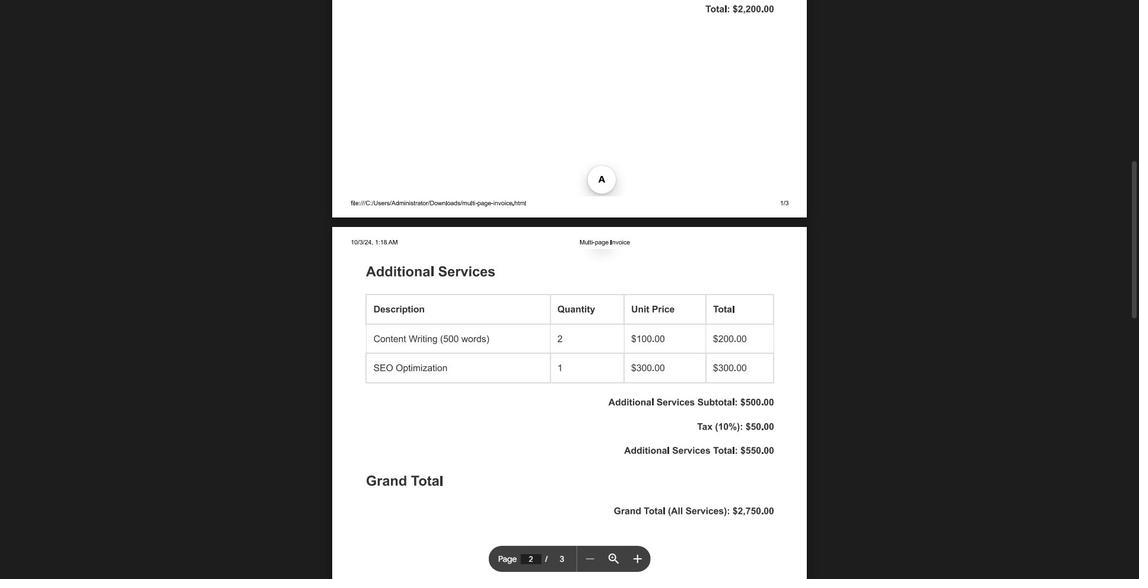 Task type: locate. For each thing, give the bounding box(es) containing it.
showing viewer. element
[[0, 0, 1139, 580]]

page 2 of 3 element
[[489, 546, 577, 573]]

application
[[0, 0, 1139, 580]]

quick sharing actions image
[[1074, 19, 1079, 21]]

Page is 2 text field
[[521, 555, 541, 565]]

fit to width image
[[607, 552, 621, 567]]



Task type: vqa. For each thing, say whether or not it's contained in the screenshot.
SHARE. ANYONE WITH THE LINK. ANYONE WHO HAS THE LINK CAN ACCESS. NO SIGN-IN REQUIRED. image
no



Task type: describe. For each thing, give the bounding box(es) containing it.
zoom in image
[[630, 552, 644, 567]]

pdf icon image
[[14, 14, 24, 24]]

zoom out image
[[583, 552, 597, 567]]



